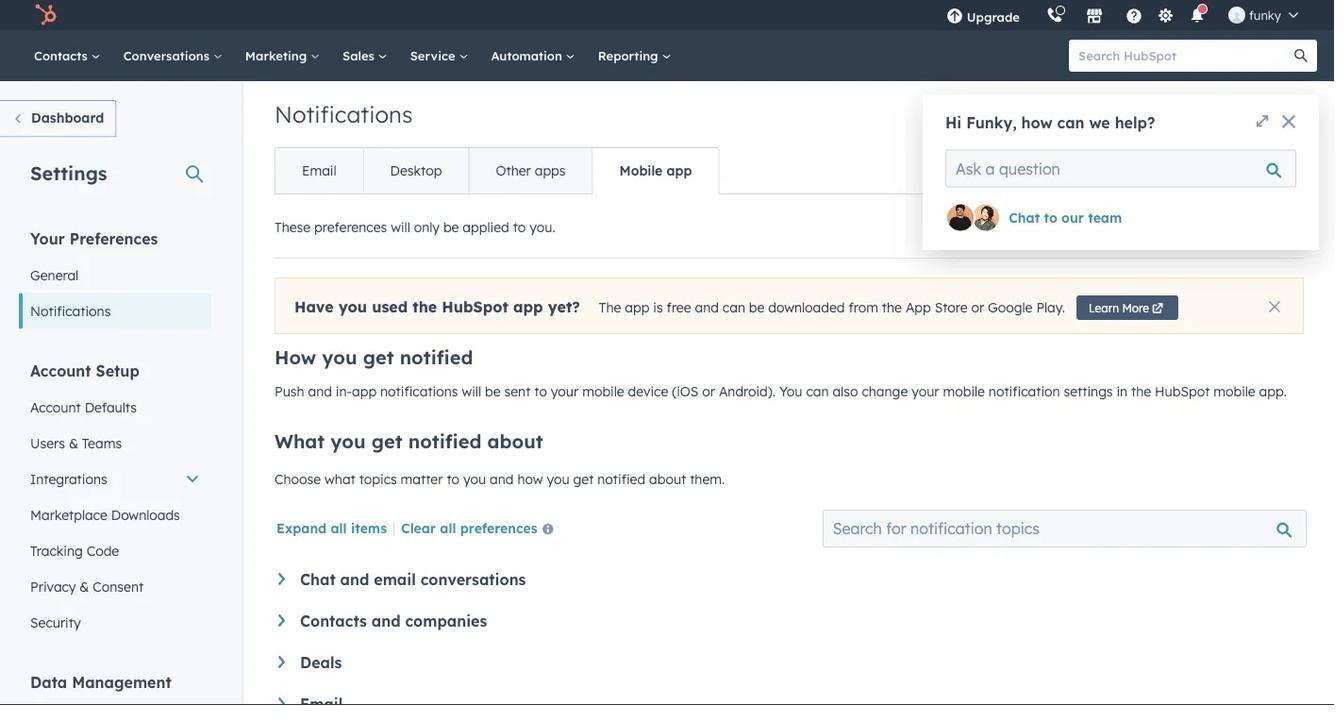 Task type: describe. For each thing, give the bounding box(es) containing it.
data management
[[30, 673, 172, 692]]

account setup element
[[19, 360, 211, 641]]

account for account setup
[[30, 361, 91, 380]]

contacts for contacts
[[34, 48, 91, 63]]

have you used the hubspot app yet? alert
[[275, 278, 1305, 334]]

1 your from the left
[[551, 383, 579, 400]]

2 horizontal spatial the
[[1132, 383, 1152, 400]]

& for users
[[69, 435, 78, 451]]

calling icon button
[[1039, 3, 1071, 28]]

desktop button
[[363, 148, 469, 194]]

have you used the hubspot app yet?
[[295, 297, 580, 316]]

email button
[[276, 148, 363, 194]]

only
[[414, 219, 440, 236]]

notifications inside your preferences element
[[30, 303, 111, 319]]

in-
[[336, 383, 352, 400]]

caret image for contacts
[[278, 615, 285, 627]]

get for how
[[363, 346, 394, 369]]

email
[[302, 162, 337, 179]]

consent
[[93, 578, 144, 595]]

1 horizontal spatial will
[[462, 383, 482, 400]]

also
[[833, 383, 859, 400]]

these preferences will only be applied to you.
[[275, 219, 556, 236]]

get for what
[[372, 430, 403, 453]]

expand all items button
[[277, 519, 387, 536]]

& for privacy
[[80, 578, 89, 595]]

close image
[[1270, 301, 1281, 312]]

choose
[[275, 471, 321, 488]]

the app is free and can be downloaded from the app store or google play.
[[599, 299, 1066, 316]]

notification
[[989, 383, 1061, 400]]

app left yet? at the left top
[[514, 297, 543, 316]]

learn
[[1089, 301, 1120, 315]]

be for and
[[749, 299, 765, 316]]

matter
[[401, 471, 443, 488]]

push and in-app notifications will be sent to your mobile device (ios or android). you can also change your mobile notification settings in the hubspot mobile app.
[[275, 383, 1288, 400]]

marketplace downloads link
[[19, 497, 211, 533]]

account defaults
[[30, 399, 137, 415]]

security link
[[19, 605, 211, 641]]

other
[[496, 162, 531, 179]]

privacy & consent
[[30, 578, 144, 595]]

0 horizontal spatial about
[[488, 430, 544, 453]]

device
[[628, 383, 669, 400]]

automation
[[491, 48, 566, 63]]

how
[[275, 346, 316, 369]]

you for have
[[339, 297, 367, 316]]

chat and email conversations button
[[278, 570, 1301, 589]]

0 horizontal spatial the
[[413, 297, 437, 316]]

settings image
[[1158, 8, 1175, 25]]

general
[[30, 267, 79, 283]]

deals button
[[278, 653, 1301, 672]]

from
[[849, 299, 879, 316]]

mobile app
[[620, 162, 692, 179]]

account for account defaults
[[30, 399, 81, 415]]

and left the how at the bottom left of the page
[[490, 471, 514, 488]]

2 vertical spatial to
[[447, 471, 460, 488]]

2 vertical spatial notified
[[598, 471, 646, 488]]

1 horizontal spatial notifications
[[275, 100, 413, 128]]

security
[[30, 614, 81, 631]]

free
[[667, 299, 692, 316]]

is
[[654, 299, 663, 316]]

1 horizontal spatial hubspot
[[1156, 383, 1211, 400]]

users & teams
[[30, 435, 122, 451]]

and for in-
[[308, 383, 332, 400]]

sales link
[[331, 30, 399, 81]]

mobile app button
[[592, 148, 719, 194]]

sales
[[343, 48, 378, 63]]

privacy
[[30, 578, 76, 595]]

tracking code link
[[19, 533, 211, 569]]

used
[[372, 297, 408, 316]]

notifications link
[[19, 293, 211, 329]]

contacts and companies button
[[278, 612, 1301, 631]]

play.
[[1037, 299, 1066, 316]]

change
[[862, 383, 908, 400]]

automation link
[[480, 30, 587, 81]]

or inside have you used the hubspot app yet? alert
[[972, 299, 985, 316]]

menu containing funky
[[933, 0, 1312, 30]]

conversations
[[421, 570, 526, 589]]

tracking code
[[30, 542, 119, 559]]

notified for what you get notified about
[[408, 430, 482, 453]]

all for expand
[[331, 519, 347, 536]]

1 horizontal spatial the
[[883, 299, 902, 316]]

and for email
[[340, 570, 369, 589]]

2 vertical spatial get
[[573, 471, 594, 488]]

funky
[[1250, 7, 1282, 23]]

in
[[1117, 383, 1128, 400]]

chat
[[300, 570, 336, 589]]

contacts for contacts and companies
[[300, 612, 367, 631]]

marketplace
[[30, 506, 107, 523]]

users & teams link
[[19, 425, 211, 461]]

be for notifications
[[485, 383, 501, 400]]

search image
[[1295, 49, 1308, 62]]

notifications image
[[1189, 8, 1206, 25]]

clear
[[401, 519, 436, 536]]

settings
[[1064, 383, 1114, 400]]

general link
[[19, 257, 211, 293]]

marketing
[[245, 48, 311, 63]]

hubspot inside alert
[[442, 297, 509, 316]]

downloads
[[111, 506, 180, 523]]

you for what
[[331, 430, 366, 453]]

how you get notified
[[275, 346, 473, 369]]

settings link
[[1154, 5, 1178, 25]]

sent
[[505, 383, 531, 400]]

service
[[410, 48, 459, 63]]



Task type: locate. For each thing, give the bounding box(es) containing it.
be left sent
[[485, 383, 501, 400]]

you for how
[[322, 346, 357, 369]]

Search for notification topics search field
[[823, 510, 1308, 548]]

2 mobile from the left
[[944, 383, 986, 400]]

integrations
[[30, 471, 107, 487]]

and for companies
[[372, 612, 401, 631]]

mobile left device at the bottom
[[583, 383, 625, 400]]

help button
[[1119, 0, 1151, 30]]

learn more link
[[1077, 295, 1179, 320]]

1 horizontal spatial &
[[80, 578, 89, 595]]

contacts down hubspot link
[[34, 48, 91, 63]]

chat and email conversations
[[300, 570, 526, 589]]

caret image inside "chat and email conversations" dropdown button
[[278, 573, 285, 585]]

0 vertical spatial will
[[391, 219, 411, 236]]

1 vertical spatial or
[[703, 383, 716, 400]]

0 vertical spatial preferences
[[314, 219, 387, 236]]

all for clear
[[440, 519, 456, 536]]

your preferences
[[30, 229, 158, 248]]

be
[[444, 219, 459, 236], [749, 299, 765, 316], [485, 383, 501, 400]]

2 horizontal spatial be
[[749, 299, 765, 316]]

contacts up deals
[[300, 612, 367, 631]]

hubspot link
[[23, 4, 71, 26]]

to right sent
[[535, 383, 547, 400]]

1 vertical spatial be
[[749, 299, 765, 316]]

preferences
[[70, 229, 158, 248]]

3 mobile from the left
[[1214, 383, 1256, 400]]

funky town image
[[1229, 7, 1246, 24]]

your
[[551, 383, 579, 400], [912, 383, 940, 400]]

google
[[989, 299, 1033, 316]]

upgrade
[[967, 9, 1020, 25]]

what
[[325, 471, 356, 488]]

you
[[780, 383, 803, 400]]

the right used at top
[[413, 297, 437, 316]]

1 account from the top
[[30, 361, 91, 380]]

2 account from the top
[[30, 399, 81, 415]]

users
[[30, 435, 65, 451]]

get down used at top
[[363, 346, 394, 369]]

you left used at top
[[339, 297, 367, 316]]

clear all preferences
[[401, 519, 538, 536]]

and right free
[[695, 299, 719, 316]]

preferences inside clear all preferences button
[[460, 519, 538, 536]]

2 horizontal spatial mobile
[[1214, 383, 1256, 400]]

1 horizontal spatial can
[[807, 383, 829, 400]]

get
[[363, 346, 394, 369], [372, 430, 403, 453], [573, 471, 594, 488]]

0 vertical spatial about
[[488, 430, 544, 453]]

reporting
[[598, 48, 662, 63]]

how
[[518, 471, 543, 488]]

app
[[906, 299, 932, 316]]

mobile left the app.
[[1214, 383, 1256, 400]]

all right clear
[[440, 519, 456, 536]]

choose what topics matter to you and how you get notified about them.
[[275, 471, 725, 488]]

0 vertical spatial hubspot
[[442, 297, 509, 316]]

0 vertical spatial or
[[972, 299, 985, 316]]

the left app
[[883, 299, 902, 316]]

marketing link
[[234, 30, 331, 81]]

Search HubSpot search field
[[1070, 40, 1301, 72]]

0 horizontal spatial preferences
[[314, 219, 387, 236]]

help image
[[1126, 8, 1143, 25]]

data management element
[[30, 672, 211, 705]]

or right store
[[972, 299, 985, 316]]

0 horizontal spatial notifications
[[30, 303, 111, 319]]

be inside have you used the hubspot app yet? alert
[[749, 299, 765, 316]]

1 horizontal spatial all
[[440, 519, 456, 536]]

1 vertical spatial contacts
[[300, 612, 367, 631]]

hubspot right in
[[1156, 383, 1211, 400]]

0 horizontal spatial all
[[331, 519, 347, 536]]

about left them.
[[650, 471, 687, 488]]

1 horizontal spatial be
[[485, 383, 501, 400]]

conversations
[[123, 48, 213, 63]]

hubspot down applied
[[442, 297, 509, 316]]

(ios
[[672, 383, 699, 400]]

be right 'only'
[[444, 219, 459, 236]]

0 vertical spatial can
[[723, 299, 746, 316]]

1 vertical spatial notified
[[408, 430, 482, 453]]

what you get notified about
[[275, 430, 544, 453]]

mobile
[[620, 162, 663, 179]]

0 horizontal spatial mobile
[[583, 383, 625, 400]]

what
[[275, 430, 325, 453]]

1 vertical spatial &
[[80, 578, 89, 595]]

and right chat
[[340, 570, 369, 589]]

teams
[[82, 435, 122, 451]]

0 vertical spatial caret image
[[278, 573, 285, 585]]

1 horizontal spatial contacts
[[300, 612, 367, 631]]

preferences right these
[[314, 219, 387, 236]]

1 vertical spatial hubspot
[[1156, 383, 1211, 400]]

mobile left 'notification'
[[944, 383, 986, 400]]

you inside alert
[[339, 297, 367, 316]]

conversations link
[[112, 30, 234, 81]]

& right privacy on the bottom left of the page
[[80, 578, 89, 595]]

defaults
[[85, 399, 137, 415]]

marketplace downloads
[[30, 506, 180, 523]]

caret image
[[278, 573, 285, 585], [278, 615, 285, 627], [278, 656, 285, 668]]

1 horizontal spatial mobile
[[944, 383, 986, 400]]

code
[[87, 542, 119, 559]]

applied
[[463, 219, 510, 236]]

2 horizontal spatial to
[[535, 383, 547, 400]]

to left you.
[[513, 219, 526, 236]]

or
[[972, 299, 985, 316], [703, 383, 716, 400]]

can right free
[[723, 299, 746, 316]]

0 horizontal spatial or
[[703, 383, 716, 400]]

data
[[30, 673, 67, 692]]

management
[[72, 673, 172, 692]]

your preferences element
[[19, 228, 211, 329]]

will left sent
[[462, 383, 482, 400]]

menu
[[933, 0, 1312, 30]]

preferences down choose what topics matter to you and how you get notified about them.
[[460, 519, 538, 536]]

dashboard
[[31, 110, 104, 126]]

notifications down general
[[30, 303, 111, 319]]

can inside have you used the hubspot app yet? alert
[[723, 299, 746, 316]]

store
[[935, 299, 968, 316]]

app inside 'button'
[[667, 162, 692, 179]]

be left downloaded
[[749, 299, 765, 316]]

1 vertical spatial caret image
[[278, 615, 285, 627]]

1 horizontal spatial to
[[513, 219, 526, 236]]

and left the 'in-'
[[308, 383, 332, 400]]

all
[[331, 519, 347, 536], [440, 519, 456, 536]]

account up account defaults
[[30, 361, 91, 380]]

calling icon image
[[1047, 7, 1064, 24]]

1 vertical spatial can
[[807, 383, 829, 400]]

android).
[[719, 383, 776, 400]]

0 horizontal spatial can
[[723, 299, 746, 316]]

you right the how at the bottom left of the page
[[547, 471, 570, 488]]

preferences
[[314, 219, 387, 236], [460, 519, 538, 536]]

the
[[599, 299, 622, 316]]

0 horizontal spatial your
[[551, 383, 579, 400]]

0 vertical spatial &
[[69, 435, 78, 451]]

all left items on the bottom left of the page
[[331, 519, 347, 536]]

1 horizontal spatial your
[[912, 383, 940, 400]]

caret image
[[278, 698, 285, 705]]

1 vertical spatial get
[[372, 430, 403, 453]]

upgrade image
[[947, 8, 964, 25]]

you up what
[[331, 430, 366, 453]]

notified up notifications
[[400, 346, 473, 369]]

1 vertical spatial preferences
[[460, 519, 538, 536]]

app right mobile
[[667, 162, 692, 179]]

about up the how at the bottom left of the page
[[488, 430, 544, 453]]

notified left them.
[[598, 471, 646, 488]]

contacts link
[[23, 30, 112, 81]]

1 vertical spatial notifications
[[30, 303, 111, 319]]

these
[[275, 219, 311, 236]]

0 vertical spatial to
[[513, 219, 526, 236]]

get up topics
[[372, 430, 403, 453]]

and inside have you used the hubspot app yet? alert
[[695, 299, 719, 316]]

app.
[[1260, 383, 1288, 400]]

get right the how at the bottom left of the page
[[573, 471, 594, 488]]

other apps
[[496, 162, 566, 179]]

app left is
[[625, 299, 650, 316]]

companies
[[405, 612, 487, 631]]

hubspot
[[442, 297, 509, 316], [1156, 383, 1211, 400]]

more
[[1123, 301, 1150, 315]]

1 vertical spatial will
[[462, 383, 482, 400]]

caret image for chat
[[278, 573, 285, 585]]

or right the (ios
[[703, 383, 716, 400]]

0 vertical spatial get
[[363, 346, 394, 369]]

will left 'only'
[[391, 219, 411, 236]]

2 vertical spatial be
[[485, 383, 501, 400]]

2 your from the left
[[912, 383, 940, 400]]

settings
[[30, 161, 107, 185]]

account
[[30, 361, 91, 380], [30, 399, 81, 415]]

0 horizontal spatial to
[[447, 471, 460, 488]]

1 vertical spatial account
[[30, 399, 81, 415]]

app down how you get notified
[[352, 383, 377, 400]]

contacts and companies
[[300, 612, 487, 631]]

0 vertical spatial contacts
[[34, 48, 91, 63]]

other apps button
[[469, 148, 592, 194]]

0 horizontal spatial be
[[444, 219, 459, 236]]

account up the users
[[30, 399, 81, 415]]

1 caret image from the top
[[278, 573, 285, 585]]

all inside clear all preferences button
[[440, 519, 456, 536]]

1 mobile from the left
[[583, 383, 625, 400]]

& right the users
[[69, 435, 78, 451]]

1 vertical spatial about
[[650, 471, 687, 488]]

0 horizontal spatial &
[[69, 435, 78, 451]]

0 horizontal spatial will
[[391, 219, 411, 236]]

about
[[488, 430, 544, 453], [650, 471, 687, 488]]

3 caret image from the top
[[278, 656, 285, 668]]

0 vertical spatial be
[[444, 219, 459, 236]]

hubspot image
[[34, 4, 57, 26]]

deals
[[300, 653, 342, 672]]

expand all items
[[277, 519, 387, 536]]

and
[[695, 299, 719, 316], [308, 383, 332, 400], [490, 471, 514, 488], [340, 570, 369, 589], [372, 612, 401, 631]]

push
[[275, 383, 305, 400]]

account setup
[[30, 361, 140, 380]]

0 horizontal spatial contacts
[[34, 48, 91, 63]]

your right change
[[912, 383, 940, 400]]

1 horizontal spatial or
[[972, 299, 985, 316]]

notified for how you get notified
[[400, 346, 473, 369]]

you up the 'in-'
[[322, 346, 357, 369]]

0 vertical spatial notifications
[[275, 100, 413, 128]]

1 horizontal spatial about
[[650, 471, 687, 488]]

caret image inside deals "dropdown button"
[[278, 656, 285, 668]]

1 vertical spatial to
[[535, 383, 547, 400]]

the right in
[[1132, 383, 1152, 400]]

marketplaces image
[[1086, 8, 1103, 25]]

will
[[391, 219, 411, 236], [462, 383, 482, 400]]

setup
[[96, 361, 140, 380]]

0 vertical spatial notified
[[400, 346, 473, 369]]

notified up matter
[[408, 430, 482, 453]]

1 horizontal spatial preferences
[[460, 519, 538, 536]]

dashboard link
[[0, 100, 116, 137]]

privacy & consent link
[[19, 569, 211, 605]]

0 horizontal spatial hubspot
[[442, 297, 509, 316]]

them.
[[690, 471, 725, 488]]

2 caret image from the top
[[278, 615, 285, 627]]

search button
[[1286, 40, 1318, 72]]

can right you
[[807, 383, 829, 400]]

learn more
[[1089, 301, 1150, 315]]

navigation containing email
[[275, 147, 720, 194]]

account defaults link
[[19, 389, 211, 425]]

email
[[374, 570, 416, 589]]

tracking
[[30, 542, 83, 559]]

apps
[[535, 162, 566, 179]]

and down email
[[372, 612, 401, 631]]

1 all from the left
[[331, 519, 347, 536]]

navigation
[[275, 147, 720, 194]]

notifications down "sales"
[[275, 100, 413, 128]]

to right matter
[[447, 471, 460, 488]]

2 vertical spatial caret image
[[278, 656, 285, 668]]

caret image inside contacts and companies dropdown button
[[278, 615, 285, 627]]

0 vertical spatial account
[[30, 361, 91, 380]]

you up clear all preferences
[[463, 471, 486, 488]]

account inside account defaults link
[[30, 399, 81, 415]]

have
[[295, 297, 334, 316]]

service link
[[399, 30, 480, 81]]

2 all from the left
[[440, 519, 456, 536]]

downloaded
[[769, 299, 845, 316]]

your right sent
[[551, 383, 579, 400]]



Task type: vqa. For each thing, say whether or not it's contained in the screenshot.
get corresponding to How
yes



